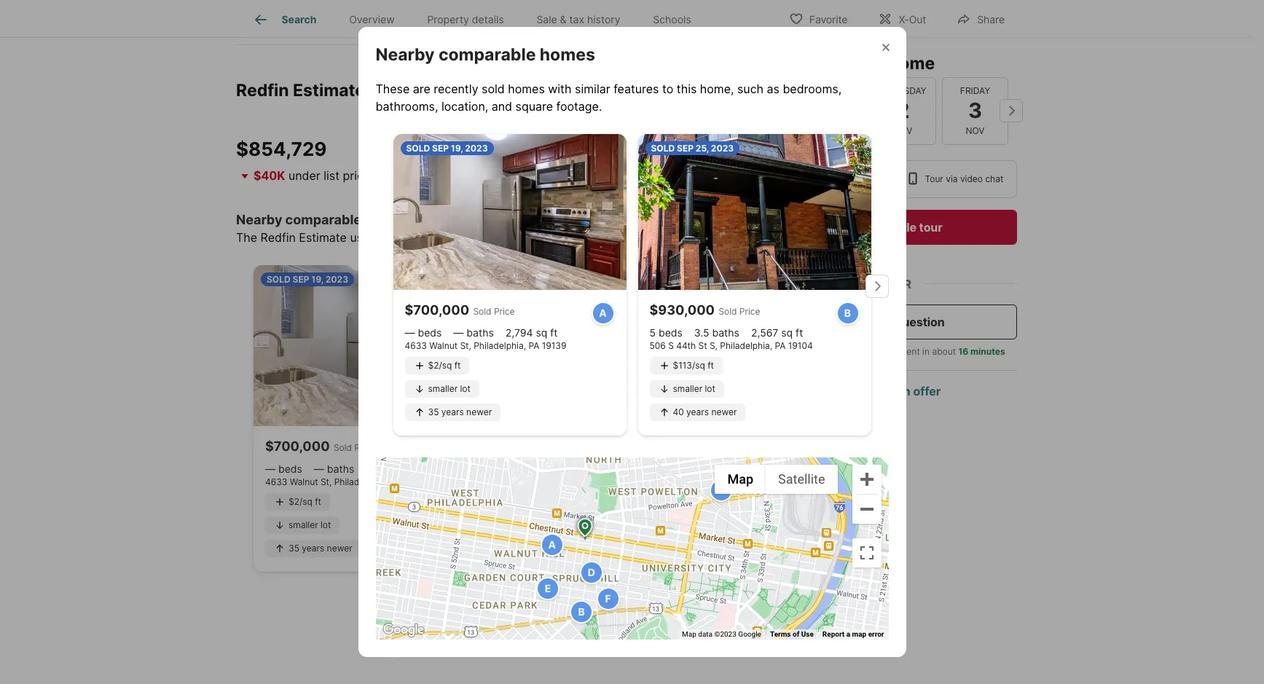 Task type: locate. For each thing, give the bounding box(es) containing it.
sales,
[[470, 230, 501, 245]]

0 horizontal spatial 3.5
[[564, 463, 579, 475]]

next image
[[866, 275, 889, 298], [743, 408, 767, 432]]

1 horizontal spatial 2,794 sq ft
[[506, 326, 558, 339]]

$930,000 inside the "nearby comparable homes" dialog
[[650, 302, 715, 318]]

0 horizontal spatial sold price
[[473, 306, 515, 317]]

sold price
[[473, 306, 515, 317], [719, 306, 761, 317]]

ask a question button
[[789, 304, 1018, 339]]

sold sep 25, 2023 inside the "nearby comparable homes" dialog
[[651, 143, 734, 154]]

sold sep 25, 2023 down home,
[[651, 143, 734, 154]]

smaller
[[428, 384, 458, 394], [673, 384, 703, 394], [289, 520, 318, 531], [542, 520, 572, 531]]

1 horizontal spatial 35
[[428, 407, 439, 418]]

0 horizontal spatial of
[[374, 168, 385, 183]]

1 vertical spatial — baths
[[314, 463, 354, 475]]

0 vertical spatial $113/sq
[[673, 360, 705, 371]]

3 nov from the left
[[966, 125, 985, 136]]

$930,000 for $930,000 sold price
[[519, 439, 584, 454]]

sold sep 25, 2023
[[651, 143, 734, 154], [520, 274, 603, 285]]

1 horizontal spatial next image
[[866, 275, 889, 298]]

1 horizontal spatial of
[[793, 630, 800, 638]]

overview tab
[[333, 2, 411, 37]]

2,794 inside the "nearby comparable homes" dialog
[[506, 326, 533, 339]]

photo of 4633 walnut st, philadelphia, pa 19139 image inside the "nearby comparable homes" dialog
[[393, 134, 626, 290]]

5
[[650, 326, 656, 339], [519, 463, 525, 475]]

sold sep 25, 2023 down the between
[[520, 274, 603, 285]]

to right features
[[663, 82, 674, 96]]

nov for 3
[[966, 125, 985, 136]]

nov inside thursday 2 nov
[[894, 125, 913, 136]]

1 vertical spatial — beds
[[265, 463, 302, 475]]

map region
[[197, 308, 944, 681]]

1 horizontal spatial $113/sq
[[673, 360, 705, 371]]

1 vertical spatial s,
[[579, 477, 587, 488]]

d
[[588, 566, 595, 578]]

40 years newer inside the "nearby comparable homes" dialog
[[673, 407, 737, 418]]

nearby for nearby comparable homes the redfin estimate uses 6 recent nearby sales, priced between $525k to $930k.
[[236, 212, 282, 227]]

in
[[841, 173, 849, 184], [923, 346, 930, 356]]

share
[[978, 13, 1005, 25]]

1 vertical spatial comparable
[[285, 212, 362, 227]]

homes inside the nearby comparable homes the redfin estimate uses 6 recent nearby sales, priced between $525k to $930k.
[[365, 212, 408, 227]]

19, inside the "nearby comparable homes" dialog
[[451, 143, 463, 154]]

0 vertical spatial st
[[525, 80, 543, 100]]

0 vertical spatial — beds
[[405, 326, 442, 339]]

nearby up these
[[376, 45, 435, 65]]

1 horizontal spatial $2/sq ft
[[428, 360, 461, 371]]

0 horizontal spatial next image
[[743, 408, 767, 432]]

go
[[789, 52, 812, 73]]

menu bar containing map
[[715, 465, 838, 494]]

tour for schedule
[[920, 219, 943, 234]]

1 horizontal spatial 40
[[673, 407, 684, 418]]

4633 walnut st, philadelphia, pa 19139
[[405, 340, 567, 351], [265, 477, 427, 488]]

0 vertical spatial b
[[845, 307, 851, 319]]

to inside the nearby comparable homes the redfin estimate uses 6 recent nearby sales, priced between $525k to $930k.
[[633, 230, 644, 245]]

1 horizontal spatial a
[[599, 307, 607, 319]]

nearby up the
[[236, 212, 282, 227]]

1 horizontal spatial — beds
[[405, 326, 442, 339]]

0 horizontal spatial nov
[[822, 125, 841, 136]]

0 vertical spatial 3.5
[[695, 326, 710, 339]]

a right report
[[847, 630, 851, 638]]

19139 inside the "nearby comparable homes" dialog
[[542, 340, 567, 351]]

tour left person
[[820, 173, 839, 184]]

beds
[[418, 326, 442, 339], [659, 326, 683, 339], [278, 463, 302, 475], [528, 463, 552, 475]]

a inside dialog
[[847, 630, 851, 638]]

sale & tax history tab
[[520, 2, 637, 37]]

35
[[428, 407, 439, 418], [289, 543, 300, 554]]

free,
[[804, 251, 823, 262]]

s, inside the "nearby comparable homes" dialog
[[710, 340, 718, 351]]

cancel
[[825, 251, 852, 262]]

506 inside the "nearby comparable homes" dialog
[[650, 340, 666, 351]]

schools tab
[[637, 2, 708, 37]]

0 vertical spatial 506
[[650, 340, 666, 351]]

a right ask
[[886, 314, 893, 329]]

start an offer
[[866, 383, 941, 398]]

list box
[[789, 160, 1018, 198]]

1 vertical spatial st,
[[321, 477, 332, 488]]

1 horizontal spatial 2,567
[[751, 326, 779, 339]]

1 vertical spatial s
[[538, 477, 543, 488]]

are
[[413, 82, 431, 96]]

sold inside $700,000 sold price
[[334, 442, 352, 453]]

next image up map popup button
[[743, 408, 767, 432]]

6
[[379, 230, 386, 245]]

recent
[[390, 230, 425, 245]]

sold price for $930,000
[[719, 306, 761, 317]]

1 horizontal spatial $700,000
[[405, 302, 469, 318]]

minutes
[[971, 346, 1006, 356]]

google image
[[379, 621, 428, 640]]

2 sold price from the left
[[719, 306, 761, 317]]

1 vertical spatial map
[[682, 630, 697, 638]]

map
[[728, 472, 754, 487], [682, 630, 697, 638]]

tour up wednesday
[[816, 52, 850, 73]]

nov down 3 in the right of the page
[[966, 125, 985, 136]]

2,794 sq ft inside the "nearby comparable homes" dialog
[[506, 326, 558, 339]]

map right c on the bottom
[[728, 472, 754, 487]]

nov for 2
[[894, 125, 913, 136]]

1 sold price from the left
[[473, 306, 515, 317]]

friday 3 nov
[[961, 85, 991, 136]]

to
[[663, 82, 674, 96], [633, 230, 644, 245]]

0 horizontal spatial sold sep 19, 2023
[[267, 274, 348, 285]]

overview
[[349, 13, 395, 26]]

homes
[[540, 45, 595, 65], [508, 82, 545, 96], [365, 212, 408, 227]]

0 vertical spatial map
[[551, 610, 576, 625]]

homes up 6
[[365, 212, 408, 227]]

map inside popup button
[[728, 472, 754, 487]]

506 s 44th st s, philadelphia, pa 19104 inside the "nearby comparable homes" dialog
[[650, 340, 813, 351]]

of left use
[[793, 630, 800, 638]]

1 vertical spatial $930,000
[[519, 439, 584, 454]]

1 vertical spatial 25,
[[565, 274, 578, 285]]

$700,000 inside the "nearby comparable homes" dialog
[[405, 302, 469, 318]]

0 vertical spatial 4633
[[405, 340, 427, 351]]

tour
[[820, 173, 839, 184], [925, 173, 944, 184]]

features
[[614, 82, 659, 96]]

redfin inside the nearby comparable homes the redfin estimate uses 6 recent nearby sales, priced between $525k to $930k.
[[261, 230, 296, 245]]

1 vertical spatial nearby
[[236, 212, 282, 227]]

estimate left 'uses'
[[299, 230, 347, 245]]

2 nov from the left
[[894, 125, 913, 136]]

0 horizontal spatial 35
[[289, 543, 300, 554]]

0 vertical spatial next image
[[866, 275, 889, 298]]

0 vertical spatial 2,794
[[506, 326, 533, 339]]

0 vertical spatial 2,567 sq ft
[[751, 326, 803, 339]]

photo of 4633 walnut st, philadelphia, pa 19139 image
[[393, 134, 626, 290], [254, 265, 496, 426]]

x-out
[[899, 13, 927, 25]]

st, inside the "nearby comparable homes" dialog
[[460, 340, 471, 351]]

sep
[[432, 143, 449, 154], [677, 143, 694, 154], [293, 274, 309, 285], [546, 274, 563, 285]]

b down d e f
[[578, 605, 585, 618]]

0 horizontal spatial 40
[[542, 543, 553, 554]]

nov
[[822, 125, 841, 136], [894, 125, 913, 136], [966, 125, 985, 136]]

1 horizontal spatial 35 years newer
[[428, 407, 492, 418]]

menu bar
[[715, 465, 838, 494]]

nearby comparable homes dialog
[[197, 27, 944, 681]]

0 vertical spatial 506 s 44th st s, philadelphia, pa 19104
[[650, 340, 813, 351]]

0 vertical spatial 40 years newer
[[673, 407, 737, 418]]

1 horizontal spatial $113/sq ft
[[673, 360, 714, 371]]

1 horizontal spatial nearby
[[376, 45, 435, 65]]

0 horizontal spatial 2,794
[[366, 463, 394, 475]]

chat
[[986, 173, 1004, 184]]

0 vertical spatial 3.5 baths
[[695, 326, 740, 339]]

3.5 baths inside the "nearby comparable homes" dialog
[[695, 326, 740, 339]]

map left 'error'
[[852, 630, 867, 638]]

local
[[875, 346, 894, 356]]

walnut inside the "nearby comparable homes" dialog
[[430, 340, 458, 351]]

0 vertical spatial in
[[841, 173, 849, 184]]

in right agent
[[923, 346, 930, 356]]

s,
[[710, 340, 718, 351], [579, 477, 587, 488]]

a inside button
[[886, 314, 893, 329]]

0 vertical spatial 19139
[[542, 340, 567, 351]]

0 vertical spatial $113/sq ft
[[673, 360, 714, 371]]

favorite
[[810, 13, 848, 25]]

homes inside 'element'
[[540, 45, 595, 65]]

to inside the these are recently sold homes with similar features to this home, such as bedrooms, bathrooms, location, and square footage.
[[663, 82, 674, 96]]

2 horizontal spatial a
[[886, 314, 893, 329]]

0 horizontal spatial 2,794 sq ft
[[366, 463, 418, 475]]

1 vertical spatial this
[[677, 82, 697, 96]]

3.5 baths
[[695, 326, 740, 339], [564, 463, 609, 475]]

homes up square
[[508, 82, 545, 96]]

redfin up $854,729
[[236, 80, 289, 100]]

0 vertical spatial homes
[[540, 45, 595, 65]]

start an offer link
[[866, 383, 941, 398]]

1 vertical spatial 2,794
[[366, 463, 394, 475]]

thursday
[[880, 85, 927, 96]]

a right the from
[[868, 346, 873, 356]]

1 horizontal spatial s,
[[710, 340, 718, 351]]

redfin right the
[[261, 230, 296, 245]]

1 horizontal spatial $2/sq
[[428, 360, 452, 371]]

comparable inside the nearby comparable homes the redfin estimate uses 6 recent nearby sales, priced between $525k to $930k.
[[285, 212, 362, 227]]

$2/sq inside the "nearby comparable homes" dialog
[[428, 360, 452, 371]]

b
[[845, 307, 851, 319], [578, 605, 585, 618]]

©2023
[[715, 630, 737, 638]]

0 horizontal spatial to
[[633, 230, 644, 245]]

19104 left hear
[[788, 340, 813, 351]]

1 horizontal spatial nov
[[894, 125, 913, 136]]

4420
[[396, 80, 441, 100]]

0 vertical spatial comparable
[[439, 45, 536, 65]]

— beds
[[405, 326, 442, 339], [265, 463, 302, 475]]

40
[[673, 407, 684, 418], [542, 543, 553, 554]]

to right the '$525k'
[[633, 230, 644, 245]]

25, down home,
[[696, 143, 709, 154]]

0 horizontal spatial $930,000
[[519, 439, 584, 454]]

homes up with
[[540, 45, 595, 65]]

a
[[886, 314, 893, 329], [868, 346, 873, 356], [847, 630, 851, 638]]

506 s 44th st s, philadelphia, pa 19104
[[650, 340, 813, 351], [519, 477, 682, 488]]

schedule
[[864, 219, 917, 234]]

1 horizontal spatial 25,
[[696, 143, 709, 154]]

2023
[[465, 143, 488, 154], [711, 143, 734, 154], [326, 274, 348, 285], [580, 274, 603, 285]]

sale & tax history
[[537, 13, 621, 26]]

1 horizontal spatial map
[[852, 630, 867, 638]]

5 beds inside the "nearby comparable homes" dialog
[[650, 326, 683, 339]]

bathrooms,
[[376, 99, 438, 114]]

$930,000
[[650, 302, 715, 318], [519, 439, 584, 454]]

photo of 506 s 44th st s, philadelphia, pa 19104 image
[[638, 134, 871, 290], [507, 265, 749, 426]]

1 tour from the left
[[820, 173, 839, 184]]

tax
[[570, 13, 585, 26]]

in left person
[[841, 173, 849, 184]]

satellite
[[779, 472, 825, 487]]

2 horizontal spatial nov
[[966, 125, 985, 136]]

tour right schedule
[[920, 219, 943, 234]]

nearby inside the nearby comparable homes the redfin estimate uses 6 recent nearby sales, priced between $525k to $930k.
[[236, 212, 282, 227]]

0 horizontal spatial b
[[578, 605, 585, 618]]

nov down the 2
[[894, 125, 913, 136]]

comparable for nearby comparable homes the redfin estimate uses 6 recent nearby sales, priced between $525k to $930k.
[[285, 212, 362, 227]]

25,
[[696, 143, 709, 154], [565, 274, 578, 285]]

$113/sq ft
[[673, 360, 714, 371], [542, 497, 583, 508]]

comparable inside 'element'
[[439, 45, 536, 65]]

next image
[[1000, 99, 1023, 122]]

map right on
[[551, 610, 576, 625]]

2,567 sq ft
[[751, 326, 803, 339], [621, 463, 673, 475]]

19,
[[451, 143, 463, 154], [311, 274, 324, 285]]

0 horizontal spatial map
[[551, 610, 576, 625]]

35 inside the "nearby comparable homes" dialog
[[428, 407, 439, 418]]

1 horizontal spatial 506
[[650, 340, 666, 351]]

via
[[946, 173, 958, 184]]

map
[[551, 610, 576, 625], [852, 630, 867, 638]]

—
[[405, 326, 415, 339], [454, 326, 464, 339], [265, 463, 276, 475], [314, 463, 324, 475]]

offer
[[914, 383, 941, 398]]

photo of 506 s 44th st s, philadelphia, pa 19104 image inside the "nearby comparable homes" dialog
[[638, 134, 871, 290]]

1 horizontal spatial walnut
[[430, 340, 458, 351]]

list box containing tour in person
[[789, 160, 1018, 198]]

a inside region
[[548, 539, 556, 551]]

1 horizontal spatial 19104
[[788, 340, 813, 351]]

tour in person option
[[789, 160, 896, 198]]

2,794 sq ft
[[506, 326, 558, 339], [366, 463, 418, 475]]

years
[[442, 407, 464, 418], [687, 407, 709, 418], [302, 543, 325, 554], [556, 543, 578, 554]]

0 horizontal spatial 5 beds
[[519, 463, 552, 475]]

0 horizontal spatial 2,567
[[621, 463, 648, 475]]

0 vertical spatial — baths
[[454, 326, 494, 339]]

price inside $930,000 sold price
[[609, 442, 630, 453]]

f
[[605, 592, 611, 604]]

c
[[718, 483, 725, 496]]

you'll
[[801, 346, 823, 356]]

walnut
[[430, 340, 458, 351], [290, 477, 318, 488]]

1 horizontal spatial 5 beds
[[650, 326, 683, 339]]

map data ©2023 google
[[682, 630, 762, 638]]

1 vertical spatial 2,794 sq ft
[[366, 463, 418, 475]]

nov inside friday 3 nov
[[966, 125, 985, 136]]

1 vertical spatial b
[[578, 605, 585, 618]]

map left data
[[682, 630, 697, 638]]

s
[[669, 340, 674, 351], [538, 477, 543, 488]]

4633 walnut st, philadelphia, pa 19139 inside the "nearby comparable homes" dialog
[[405, 340, 567, 351]]

tour left via
[[925, 173, 944, 184]]

this left home
[[854, 52, 885, 73]]

and
[[492, 99, 512, 114]]

tour inside button
[[920, 219, 943, 234]]

40 years newer
[[673, 407, 737, 418], [542, 543, 606, 554]]

b left ask
[[845, 307, 851, 319]]

st,
[[460, 340, 471, 351], [321, 477, 332, 488]]

0 horizontal spatial 44th
[[546, 477, 565, 488]]

$113/sq inside the "nearby comparable homes" dialog
[[673, 360, 705, 371]]

1 vertical spatial of
[[793, 630, 800, 638]]

thursday 2 nov
[[880, 85, 927, 136]]

map for map data ©2023 google
[[682, 630, 697, 638]]

0 horizontal spatial 506
[[519, 477, 535, 488]]

0 vertical spatial 44th
[[677, 340, 696, 351]]

0 horizontal spatial 5
[[519, 463, 525, 475]]

property details
[[427, 13, 504, 26]]

property details tab
[[411, 2, 520, 37]]

next image left or
[[866, 275, 889, 298]]

0 vertical spatial 2,567
[[751, 326, 779, 339]]

price inside $700,000 sold price
[[355, 442, 375, 453]]

5 inside the "nearby comparable homes" dialog
[[650, 326, 656, 339]]

tab list
[[236, 0, 719, 37]]

sold price for $700,000
[[473, 306, 515, 317]]

0 vertical spatial $2/sq
[[428, 360, 452, 371]]

report
[[823, 630, 845, 638]]

nearby inside 'element'
[[376, 45, 435, 65]]

of right price
[[374, 168, 385, 183]]

1 horizontal spatial a
[[868, 346, 873, 356]]

25, down the between
[[565, 274, 578, 285]]

3.5 inside the "nearby comparable homes" dialog
[[695, 326, 710, 339]]

None button
[[798, 76, 864, 145], [870, 77, 937, 144], [942, 77, 1009, 144], [798, 76, 864, 145], [870, 77, 937, 144], [942, 77, 1009, 144]]

$854,729
[[236, 137, 327, 160]]

nov down wednesday
[[822, 125, 841, 136]]

4633
[[405, 340, 427, 351], [265, 477, 288, 488]]

1 vertical spatial st
[[699, 340, 707, 351]]

comparable up sold
[[439, 45, 536, 65]]

1 horizontal spatial 2,567 sq ft
[[751, 326, 803, 339]]

0 vertical spatial this
[[854, 52, 885, 73]]

estimate left for
[[293, 80, 365, 100]]

these
[[376, 82, 410, 96]]

2 vertical spatial a
[[847, 630, 851, 638]]

this left home,
[[677, 82, 697, 96]]

comparable up 'uses'
[[285, 212, 362, 227]]

$525k
[[594, 230, 630, 245]]

2 tour from the left
[[925, 173, 944, 184]]

map inside view comparables on map button
[[551, 610, 576, 625]]

of
[[374, 168, 385, 183], [793, 630, 800, 638]]

19104 left c on the bottom
[[658, 477, 682, 488]]

0 vertical spatial redfin
[[236, 80, 289, 100]]



Task type: vqa. For each thing, say whether or not it's contained in the screenshot.
506
yes



Task type: describe. For each thing, give the bounding box(es) containing it.
report a map error
[[823, 630, 885, 638]]

terms of use link
[[770, 630, 814, 638]]

tour in person
[[820, 173, 881, 184]]

25, inside the "nearby comparable homes" dialog
[[696, 143, 709, 154]]

35 years newer inside the "nearby comparable homes" dialog
[[428, 407, 492, 418]]

schools
[[653, 13, 691, 26]]

under list price of $895k
[[285, 168, 425, 183]]

0 horizontal spatial 19104
[[658, 477, 682, 488]]

0 horizontal spatial — baths
[[314, 463, 354, 475]]

x-out button
[[866, 3, 939, 33]]

ask a question
[[862, 314, 945, 329]]

you'll hear from a local agent in about 16 minutes
[[801, 346, 1006, 356]]

homes for nearby comparable homes
[[540, 45, 595, 65]]

agent
[[897, 346, 920, 356]]

recently
[[434, 82, 479, 96]]

0 vertical spatial estimate
[[293, 80, 365, 100]]

1 vertical spatial a
[[868, 346, 873, 356]]

between
[[543, 230, 591, 245]]

schedule tour button
[[789, 209, 1018, 244]]

uses
[[350, 230, 376, 245]]

nearby comparable homes element
[[376, 27, 613, 66]]

0 horizontal spatial $113/sq ft
[[542, 497, 583, 508]]

2
[[897, 97, 910, 123]]

1 vertical spatial 40
[[542, 543, 553, 554]]

schedule tour
[[864, 219, 943, 234]]

in inside option
[[841, 173, 849, 184]]

1 vertical spatial in
[[923, 346, 930, 356]]

map inside the "nearby comparable homes" dialog
[[852, 630, 867, 638]]

16
[[959, 346, 969, 356]]

0 horizontal spatial 25,
[[565, 274, 578, 285]]

nearby comparable homes
[[376, 45, 595, 65]]

— baths inside the "nearby comparable homes" dialog
[[454, 326, 494, 339]]

tour for tour via video chat
[[925, 173, 944, 184]]

it's free, cancel anytime
[[789, 251, 887, 262]]

a for map
[[847, 630, 851, 638]]

$40k
[[254, 168, 285, 183]]

1 vertical spatial 3.5
[[564, 463, 579, 475]]

property
[[427, 13, 469, 26]]

$700,000 for $700,000 sold price
[[265, 439, 330, 454]]

1 vertical spatial 19,
[[311, 274, 324, 285]]

b inside map region
[[578, 605, 585, 618]]

favorite button
[[777, 3, 860, 33]]

video
[[961, 173, 983, 184]]

sold inside $930,000 sold price
[[588, 442, 606, 453]]

0 horizontal spatial st
[[525, 80, 543, 100]]

0 horizontal spatial st,
[[321, 477, 332, 488]]

bedrooms,
[[783, 82, 842, 96]]

ask
[[862, 314, 884, 329]]

0 horizontal spatial — beds
[[265, 463, 302, 475]]

for
[[369, 80, 392, 100]]

0 horizontal spatial sold sep 25, 2023
[[520, 274, 603, 285]]

price
[[343, 168, 370, 183]]

error
[[869, 630, 885, 638]]

comparables
[[458, 610, 532, 625]]

sold sep 19, 2023 inside the "nearby comparable homes" dialog
[[406, 143, 488, 154]]

&
[[560, 13, 567, 26]]

list
[[324, 168, 340, 183]]

x-
[[899, 13, 909, 25]]

1 vertical spatial 40 years newer
[[542, 543, 606, 554]]

details
[[472, 13, 504, 26]]

1 vertical spatial 3.5 baths
[[564, 463, 609, 475]]

0 vertical spatial a
[[599, 307, 607, 319]]

footage.
[[556, 99, 602, 114]]

1 vertical spatial 2,567 sq ft
[[621, 463, 673, 475]]

$930k.
[[648, 230, 688, 245]]

menu bar inside the "nearby comparable homes" dialog
[[715, 465, 838, 494]]

0 horizontal spatial 4633
[[265, 477, 288, 488]]

homes for nearby comparable homes the redfin estimate uses 6 recent nearby sales, priced between $525k to $930k.
[[365, 212, 408, 227]]

person
[[851, 173, 881, 184]]

1 vertical spatial 19139
[[402, 477, 427, 488]]

view
[[427, 610, 456, 625]]

0 horizontal spatial s,
[[579, 477, 587, 488]]

about
[[933, 346, 956, 356]]

2,567 sq ft inside the "nearby comparable homes" dialog
[[751, 326, 803, 339]]

$700,000 sold price
[[265, 439, 375, 454]]

1 vertical spatial 5
[[519, 463, 525, 475]]

square
[[516, 99, 553, 114]]

sold
[[482, 82, 505, 96]]

1 vertical spatial 44th
[[546, 477, 565, 488]]

nearby comparable homes the redfin estimate uses 6 recent nearby sales, priced between $525k to $930k.
[[236, 212, 688, 245]]

home,
[[700, 82, 734, 96]]

start
[[866, 383, 894, 398]]

40 inside the "nearby comparable homes" dialog
[[673, 407, 684, 418]]

question
[[895, 314, 945, 329]]

1 vertical spatial sold sep 19, 2023
[[267, 274, 348, 285]]

similar
[[575, 82, 611, 96]]

s inside the "nearby comparable homes" dialog
[[669, 340, 674, 351]]

search
[[282, 13, 317, 26]]

1 vertical spatial 506
[[519, 477, 535, 488]]

nearby for nearby comparable homes
[[376, 45, 435, 65]]

map for map
[[728, 472, 754, 487]]

on
[[534, 610, 549, 625]]

report a map error link
[[823, 630, 885, 638]]

1 vertical spatial next image
[[743, 408, 767, 432]]

tour via video chat option
[[896, 160, 1018, 198]]

44th inside the "nearby comparable homes" dialog
[[677, 340, 696, 351]]

19104 inside the "nearby comparable homes" dialog
[[788, 340, 813, 351]]

history
[[587, 13, 621, 26]]

go tour this home
[[789, 52, 935, 73]]

use
[[802, 630, 814, 638]]

$930,000 for $930,000
[[650, 302, 715, 318]]

google
[[739, 630, 762, 638]]

search link
[[252, 11, 317, 28]]

or
[[895, 276, 912, 291]]

next image inside the "nearby comparable homes" dialog
[[866, 275, 889, 298]]

terms
[[770, 630, 791, 638]]

of inside the "nearby comparable homes" dialog
[[793, 630, 800, 638]]

sale
[[537, 13, 557, 26]]

st inside the "nearby comparable homes" dialog
[[699, 340, 707, 351]]

tour for tour in person
[[820, 173, 839, 184]]

comparable for nearby comparable homes
[[439, 45, 536, 65]]

1 vertical spatial 35 years newer
[[289, 543, 353, 554]]

the
[[236, 230, 257, 245]]

home
[[889, 52, 935, 73]]

0 horizontal spatial s
[[538, 477, 543, 488]]

1 vertical spatial $113/sq
[[542, 497, 575, 508]]

chestnut
[[445, 80, 521, 100]]

anytime
[[855, 251, 887, 262]]

1 vertical spatial 506 s 44th st s, philadelphia, pa 19104
[[519, 477, 682, 488]]

0 horizontal spatial $2/sq
[[289, 497, 313, 508]]

location,
[[442, 99, 489, 114]]

$2/sq ft inside the "nearby comparable homes" dialog
[[428, 360, 461, 371]]

priced
[[505, 230, 539, 245]]

such
[[738, 82, 764, 96]]

with
[[548, 82, 572, 96]]

map button
[[715, 465, 766, 494]]

share button
[[945, 3, 1018, 33]]

tab list containing search
[[236, 0, 719, 37]]

1 vertical spatial 4633 walnut st, philadelphia, pa 19139
[[265, 477, 427, 488]]

0 horizontal spatial walnut
[[290, 477, 318, 488]]

out
[[909, 13, 927, 25]]

2 vertical spatial st
[[568, 477, 577, 488]]

1 nov from the left
[[822, 125, 841, 136]]

terms of use
[[770, 630, 814, 638]]

tour for go
[[816, 52, 850, 73]]

redfin estimate for 4420 chestnut st
[[236, 80, 543, 100]]

4633 inside the "nearby comparable homes" dialog
[[405, 340, 427, 351]]

$113/sq ft inside the "nearby comparable homes" dialog
[[673, 360, 714, 371]]

$930,000 sold price
[[519, 439, 630, 454]]

an
[[897, 383, 911, 398]]

— beds inside the "nearby comparable homes" dialog
[[405, 326, 442, 339]]

0 vertical spatial of
[[374, 168, 385, 183]]

a for question
[[886, 314, 893, 329]]

friday
[[961, 85, 991, 96]]

homes inside the these are recently sold homes with similar features to this home, such as bedrooms, bathrooms, location, and square footage.
[[508, 82, 545, 96]]

2,567 inside the "nearby comparable homes" dialog
[[751, 326, 779, 339]]

1 vertical spatial 35
[[289, 543, 300, 554]]

$895k
[[388, 168, 425, 183]]

0 horizontal spatial $2/sq ft
[[289, 497, 321, 508]]

$700,000 for $700,000
[[405, 302, 469, 318]]

1 horizontal spatial b
[[845, 307, 851, 319]]

1 vertical spatial 2,567
[[621, 463, 648, 475]]

estimate inside the nearby comparable homes the redfin estimate uses 6 recent nearby sales, priced between $525k to $930k.
[[299, 230, 347, 245]]

nearby
[[428, 230, 466, 245]]

this inside the these are recently sold homes with similar features to this home, such as bedrooms, bathrooms, location, and square footage.
[[677, 82, 697, 96]]

as
[[767, 82, 780, 96]]



